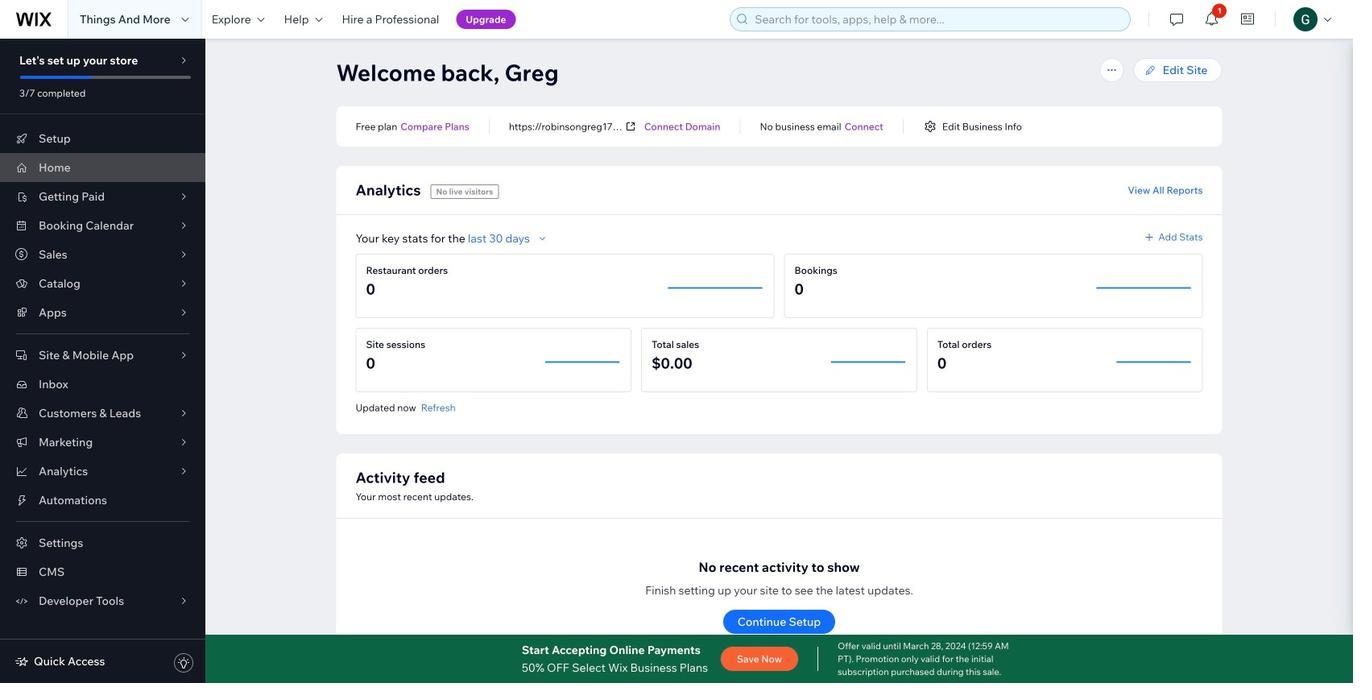 Task type: locate. For each thing, give the bounding box(es) containing it.
Search for tools, apps, help & more... field
[[750, 8, 1126, 31]]



Task type: describe. For each thing, give the bounding box(es) containing it.
sidebar element
[[0, 39, 205, 683]]



Task type: vqa. For each thing, say whether or not it's contained in the screenshot.
'Search for tools, apps, help & more...' field
yes



